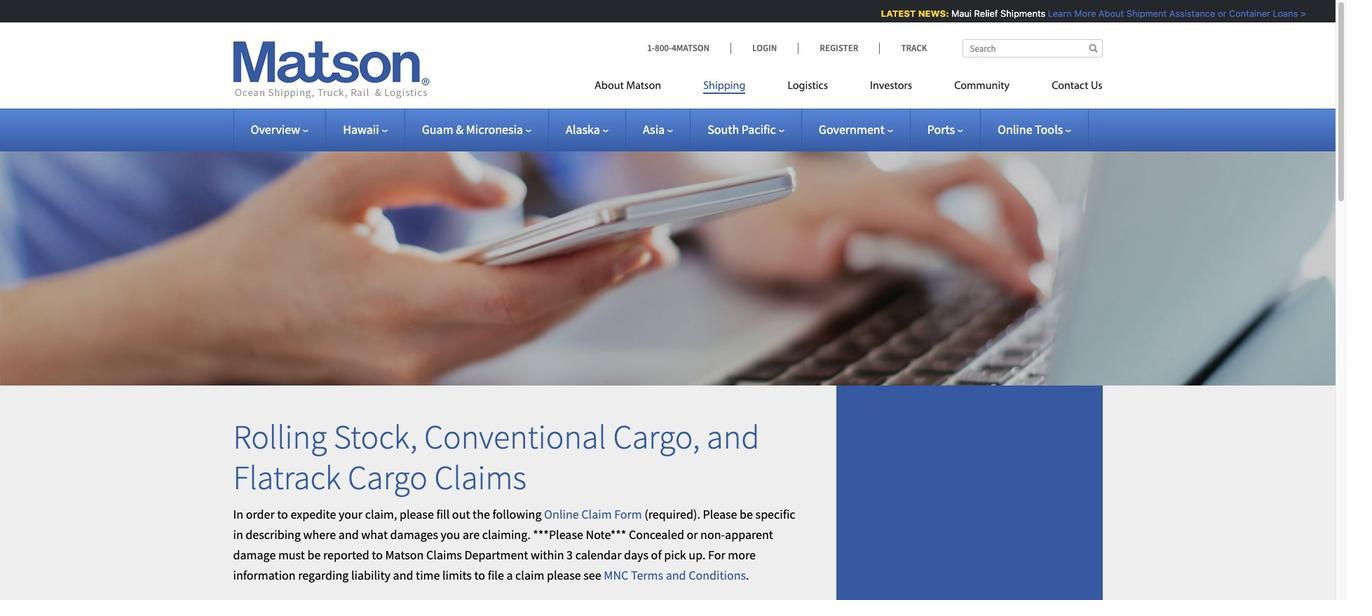 Task type: describe. For each thing, give the bounding box(es) containing it.
about matson
[[595, 81, 661, 92]]

register link
[[798, 42, 880, 54]]

loans
[[1272, 8, 1297, 19]]

overview
[[251, 121, 300, 137]]

up.
[[689, 547, 706, 563]]

rolling stock, conventional cargo, and flatrack cargo claims
[[233, 416, 760, 498]]

see
[[584, 567, 602, 583]]

logistics
[[788, 81, 828, 92]]

latest news: maui relief shipments learn more about shipment assistance or container loans >
[[880, 8, 1305, 19]]

claim,
[[365, 507, 397, 523]]

rolling
[[233, 416, 327, 458]]

limits
[[443, 567, 472, 583]]

shipments
[[999, 8, 1044, 19]]

online claim form link
[[544, 507, 642, 523]]

ports link
[[928, 121, 964, 137]]

cargo,
[[613, 416, 700, 458]]

pacific
[[742, 121, 776, 137]]

latest
[[880, 8, 914, 19]]

1-800-4matson link
[[647, 42, 731, 54]]

1 horizontal spatial be
[[740, 507, 753, 523]]

track link
[[880, 42, 928, 54]]

following
[[493, 507, 542, 523]]

matson inside top menu navigation
[[626, 81, 661, 92]]

stock,
[[334, 416, 418, 458]]

hawaii
[[343, 121, 379, 137]]

specific
[[756, 507, 796, 523]]

blue matson logo with ocean, shipping, truck, rail and logistics written beneath it. image
[[233, 41, 430, 99]]

ports
[[928, 121, 955, 137]]

flatrack
[[233, 456, 341, 498]]

shipping
[[704, 81, 746, 92]]

1 vertical spatial be
[[308, 547, 321, 563]]

claim
[[516, 567, 544, 583]]

top menu navigation
[[595, 74, 1103, 102]]

1-800-4matson
[[647, 42, 710, 54]]

cargo
[[348, 456, 428, 498]]

mnc
[[604, 567, 629, 583]]

1-
[[647, 42, 655, 54]]

track
[[902, 42, 928, 54]]

more
[[1073, 8, 1095, 19]]

***please
[[533, 527, 583, 543]]

shipment
[[1125, 8, 1165, 19]]

liability
[[351, 567, 391, 583]]

form
[[615, 507, 642, 523]]

damages
[[390, 527, 438, 543]]

about inside top menu navigation
[[595, 81, 624, 92]]

file
[[488, 567, 504, 583]]

alaska
[[566, 121, 600, 137]]

overview link
[[251, 121, 309, 137]]

Search search field
[[963, 39, 1103, 58]]

what
[[361, 527, 388, 543]]

department
[[465, 547, 528, 563]]

or inside (required). please be specific in describing where and what damages you are claiming. ***please note*** concealed or non-apparent damage must be reported to matson claims department within 3 calendar days of pick up. for more information regarding liability and time limits to file a claim please see
[[687, 527, 698, 543]]

days
[[624, 547, 649, 563]]

search image
[[1090, 43, 1098, 53]]

0 vertical spatial online
[[998, 121, 1033, 137]]

claiming.
[[482, 527, 531, 543]]

maui
[[950, 8, 970, 19]]

login
[[753, 42, 777, 54]]

order
[[246, 507, 275, 523]]

your
[[339, 507, 363, 523]]

a
[[507, 567, 513, 583]]

describing
[[246, 527, 301, 543]]

about matson link
[[595, 74, 683, 102]]

claims inside (required). please be specific in describing where and what damages you are claiming. ***please note*** concealed or non-apparent damage must be reported to matson claims department within 3 calendar days of pick up. for more information regarding liability and time limits to file a claim please see
[[426, 547, 462, 563]]

alaska link
[[566, 121, 609, 137]]

&
[[456, 121, 464, 137]]

contact us link
[[1031, 74, 1103, 102]]

claims inside rolling stock, conventional cargo, and flatrack cargo claims
[[434, 456, 527, 498]]

2 vertical spatial to
[[474, 567, 485, 583]]

conventional
[[424, 416, 607, 458]]

calendar
[[576, 547, 622, 563]]

in
[[233, 507, 243, 523]]

more
[[728, 547, 756, 563]]

must
[[278, 547, 305, 563]]

contact us
[[1052, 81, 1103, 92]]

container
[[1228, 8, 1269, 19]]

>
[[1299, 8, 1305, 19]]

fill
[[437, 507, 450, 523]]

south
[[708, 121, 739, 137]]

government link
[[819, 121, 893, 137]]

you
[[441, 527, 460, 543]]



Task type: locate. For each thing, give the bounding box(es) containing it.
or left container
[[1216, 8, 1225, 19]]

about
[[1097, 8, 1123, 19], [595, 81, 624, 92]]

1 horizontal spatial please
[[547, 567, 581, 583]]

please
[[703, 507, 737, 523]]

please
[[400, 507, 434, 523], [547, 567, 581, 583]]

1 vertical spatial matson
[[385, 547, 424, 563]]

expedite
[[291, 507, 336, 523]]

1 vertical spatial about
[[595, 81, 624, 92]]

and inside rolling stock, conventional cargo, and flatrack cargo claims
[[707, 416, 760, 458]]

login link
[[731, 42, 798, 54]]

be up apparent
[[740, 507, 753, 523]]

0 horizontal spatial to
[[277, 507, 288, 523]]

(required).
[[645, 507, 701, 523]]

to up describing
[[277, 507, 288, 523]]

0 horizontal spatial about
[[595, 81, 624, 92]]

2 horizontal spatial to
[[474, 567, 485, 583]]

0 horizontal spatial online
[[544, 507, 579, 523]]

for
[[708, 547, 726, 563]]

1 horizontal spatial about
[[1097, 8, 1123, 19]]

section
[[819, 386, 1120, 600]]

be
[[740, 507, 753, 523], [308, 547, 321, 563]]

about up alaska link
[[595, 81, 624, 92]]

claims down you on the bottom left
[[426, 547, 462, 563]]

guam & micronesia link
[[422, 121, 532, 137]]

1 vertical spatial or
[[687, 527, 698, 543]]

to
[[277, 507, 288, 523], [372, 547, 383, 563], [474, 567, 485, 583]]

matson inside (required). please be specific in describing where and what damages you are claiming. ***please note*** concealed or non-apparent damage must be reported to matson claims department within 3 calendar days of pick up. for more information regarding liability and time limits to file a claim please see
[[385, 547, 424, 563]]

claim
[[582, 507, 612, 523]]

about right more
[[1097, 8, 1123, 19]]

0 vertical spatial claims
[[434, 456, 527, 498]]

the
[[473, 507, 490, 523]]

1 horizontal spatial to
[[372, 547, 383, 563]]

0 horizontal spatial or
[[687, 527, 698, 543]]

news:
[[917, 8, 948, 19]]

register
[[820, 42, 859, 54]]

0 vertical spatial about
[[1097, 8, 1123, 19]]

matson down the 1-
[[626, 81, 661, 92]]

None search field
[[963, 39, 1103, 58]]

investors
[[870, 81, 913, 92]]

conditions
[[689, 567, 746, 583]]

information
[[233, 567, 296, 583]]

1 horizontal spatial or
[[1216, 8, 1225, 19]]

non-
[[701, 527, 725, 543]]

asia
[[643, 121, 665, 137]]

concealed
[[629, 527, 684, 543]]

be down where
[[308, 547, 321, 563]]

shipping link
[[683, 74, 767, 102]]

are
[[463, 527, 480, 543]]

of
[[651, 547, 662, 563]]

0 vertical spatial be
[[740, 507, 753, 523]]

to left the file
[[474, 567, 485, 583]]

or
[[1216, 8, 1225, 19], [687, 527, 698, 543]]

online up the "***please"
[[544, 507, 579, 523]]

where
[[303, 527, 336, 543]]

online tools
[[998, 121, 1063, 137]]

or left non-
[[687, 527, 698, 543]]

relief
[[973, 8, 997, 19]]

claims up the
[[434, 456, 527, 498]]

reported
[[323, 547, 369, 563]]

terms
[[631, 567, 664, 583]]

south pacific
[[708, 121, 776, 137]]

asia link
[[643, 121, 673, 137]]

matson
[[626, 81, 661, 92], [385, 547, 424, 563]]

south pacific link
[[708, 121, 785, 137]]

regarding
[[298, 567, 349, 583]]

assistance
[[1168, 8, 1214, 19]]

time
[[416, 567, 440, 583]]

3
[[567, 547, 573, 563]]

4matson
[[672, 42, 710, 54]]

800-
[[655, 42, 672, 54]]

in
[[233, 527, 243, 543]]

please inside (required). please be specific in describing where and what damages you are claiming. ***please note*** concealed or non-apparent damage must be reported to matson claims department within 3 calendar days of pick up. for more information regarding liability and time limits to file a claim please see
[[547, 567, 581, 583]]

1 vertical spatial online
[[544, 507, 579, 523]]

0 horizontal spatial be
[[308, 547, 321, 563]]

0 horizontal spatial matson
[[385, 547, 424, 563]]

learn more about shipment assistance or container loans > link
[[1047, 8, 1305, 19]]

1 vertical spatial claims
[[426, 547, 462, 563]]

in order to expedite your claim, please fill out the following online claim form
[[233, 507, 642, 523]]

note***
[[586, 527, 627, 543]]

within
[[531, 547, 564, 563]]

0 vertical spatial please
[[400, 507, 434, 523]]

please down 3
[[547, 567, 581, 583]]

learn
[[1047, 8, 1070, 19]]

(required). please be specific in describing where and what damages you are claiming. ***please note*** concealed or non-apparent damage must be reported to matson claims department within 3 calendar days of pick up. for more information regarding liability and time limits to file a claim please see
[[233, 507, 796, 583]]

1 horizontal spatial online
[[998, 121, 1033, 137]]

customer inputing information via laptop to matson's online tools. image
[[0, 129, 1336, 386]]

online tools link
[[998, 121, 1072, 137]]

0 vertical spatial or
[[1216, 8, 1225, 19]]

mnc terms and conditions link
[[604, 567, 746, 583]]

1 horizontal spatial matson
[[626, 81, 661, 92]]

investors link
[[849, 74, 934, 102]]

please up damages
[[400, 507, 434, 523]]

micronesia
[[466, 121, 523, 137]]

to down what
[[372, 547, 383, 563]]

online left tools
[[998, 121, 1033, 137]]

tools
[[1035, 121, 1063, 137]]

guam
[[422, 121, 453, 137]]

matson down damages
[[385, 547, 424, 563]]

mnc terms and conditions .
[[604, 567, 749, 583]]

1 vertical spatial please
[[547, 567, 581, 583]]

guam & micronesia
[[422, 121, 523, 137]]

1 vertical spatial to
[[372, 547, 383, 563]]

apparent
[[725, 527, 774, 543]]

online
[[998, 121, 1033, 137], [544, 507, 579, 523]]

government
[[819, 121, 885, 137]]

0 vertical spatial to
[[277, 507, 288, 523]]

logistics link
[[767, 74, 849, 102]]

pick
[[664, 547, 686, 563]]

0 vertical spatial matson
[[626, 81, 661, 92]]

.
[[746, 567, 749, 583]]

0 horizontal spatial please
[[400, 507, 434, 523]]

damage
[[233, 547, 276, 563]]



Task type: vqa. For each thing, say whether or not it's contained in the screenshot.
led
no



